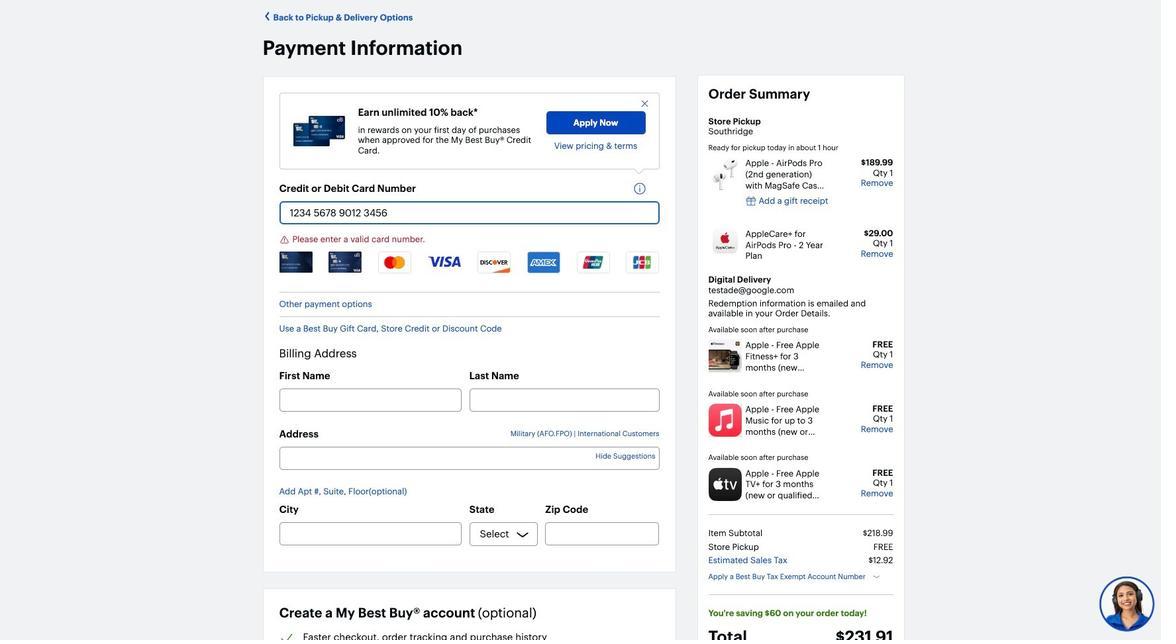 Task type: locate. For each thing, give the bounding box(es) containing it.
my best buy card image left "mastercard" image
[[329, 252, 362, 273]]

my best buy card image
[[279, 252, 313, 273], [329, 252, 362, 273]]

my best buy credit card image
[[293, 116, 345, 146]]

amex image
[[527, 252, 561, 274]]

my best buy card image down error icon
[[279, 252, 313, 273]]

None text field
[[279, 202, 660, 225], [470, 389, 660, 413], [279, 523, 462, 546], [279, 202, 660, 225], [470, 389, 660, 413], [279, 523, 462, 546]]

None text field
[[279, 389, 462, 413], [546, 523, 660, 546], [279, 389, 462, 413], [546, 523, 660, 546]]

1 my best buy card image from the left
[[279, 252, 313, 273]]

mastercard image
[[379, 252, 412, 274]]

None field
[[279, 448, 660, 471]]

list
[[279, 252, 660, 286]]

close image
[[640, 98, 650, 108]]

1 horizontal spatial my best buy card image
[[329, 252, 362, 273]]

0 horizontal spatial my best buy card image
[[279, 252, 313, 273]]

visa image
[[428, 252, 461, 269]]

jcb image
[[627, 252, 660, 274]]



Task type: vqa. For each thing, say whether or not it's contained in the screenshot.
list
yes



Task type: describe. For each thing, give the bounding box(es) containing it.
error image
[[279, 235, 289, 245]]

discover image
[[478, 252, 511, 274]]

2 my best buy card image from the left
[[329, 252, 362, 273]]

union pay image
[[577, 252, 610, 274]]

information image
[[633, 183, 653, 196]]

best buy help human beacon image
[[1099, 576, 1156, 633]]



